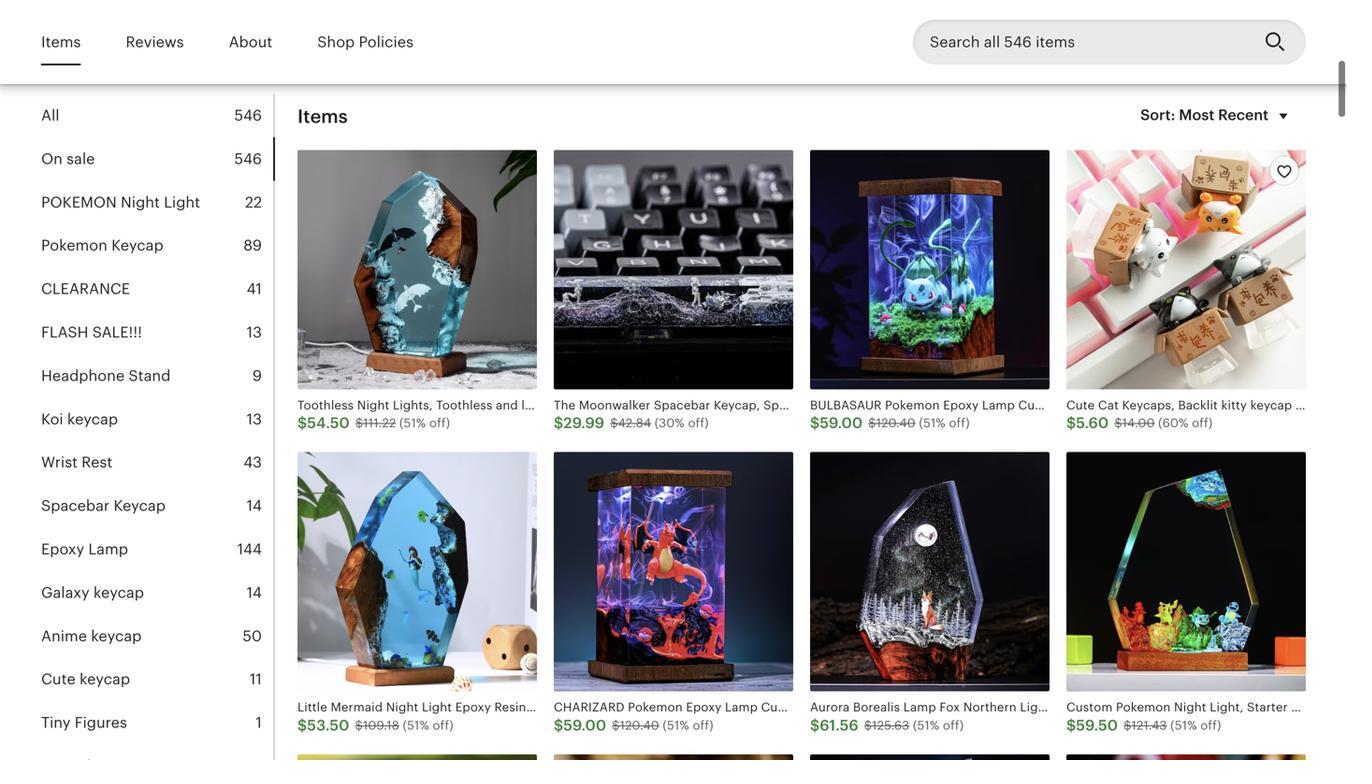 Task type: locate. For each thing, give the bounding box(es) containing it.
13 down "41"
[[247, 324, 262, 341]]

$ 5.60 $ 14.00 (60% off)
[[1067, 415, 1213, 432]]

off)
[[429, 417, 450, 431], [688, 417, 709, 431], [949, 417, 970, 431], [1192, 417, 1213, 431], [433, 719, 454, 733], [693, 719, 714, 733], [943, 719, 964, 733], [1201, 719, 1222, 733]]

1 vertical spatial keycap
[[114, 498, 166, 515]]

0 horizontal spatial 120.40
[[620, 719, 659, 733]]

1 vertical spatial 120.40
[[620, 719, 659, 733]]

1 tab from the top
[[41, 94, 273, 137]]

14 for spacebar keycap
[[247, 498, 262, 515]]

9 tab from the top
[[41, 441, 273, 485]]

42.84
[[618, 417, 651, 431]]

tab containing on sale
[[41, 137, 273, 181]]

keycap up lamp
[[114, 498, 166, 515]]

0 vertical spatial 546
[[234, 107, 262, 124]]

tab up 'night'
[[41, 137, 273, 181]]

89
[[243, 237, 262, 254]]

off) inside $ 61.56 $ 125.63 (51% off)
[[943, 719, 964, 733]]

rest
[[82, 454, 113, 471]]

1 vertical spatial 546
[[234, 151, 262, 167]]

$ 29.99 $ 42.84 (30% off)
[[554, 415, 709, 432]]

keycap for cute keycap
[[79, 672, 130, 688]]

14
[[247, 498, 262, 515], [247, 585, 262, 602]]

tab down galaxy keycap
[[41, 615, 273, 658]]

0 horizontal spatial $ 59.00 $ 120.40 (51% off)
[[554, 718, 714, 734]]

1 horizontal spatial $ 59.00 $ 120.40 (51% off)
[[810, 415, 970, 432]]

keycap for anime keycap
[[91, 628, 142, 645]]

546 up '22'
[[234, 151, 262, 167]]

1
[[256, 715, 262, 732]]

off) for aurora borealis lamp fox northern lights lamp alaska decor northern lights gift animals ornaments in forest landscape personalized gifts image
[[943, 719, 964, 733]]

off) inside $ 5.60 $ 14.00 (60% off)
[[1192, 417, 1213, 431]]

tab down spacebar keycap
[[41, 528, 273, 572]]

2 546 from the top
[[234, 151, 262, 167]]

figures
[[75, 715, 127, 732]]

14 up 50
[[247, 585, 262, 602]]

tab containing cute keycap
[[41, 658, 273, 702]]

keycap up the figures on the left bottom
[[79, 672, 130, 688]]

13
[[247, 324, 262, 341], [247, 411, 262, 428]]

sort: most recent
[[1141, 107, 1269, 124]]

keycap
[[67, 411, 118, 428], [93, 585, 144, 602], [91, 628, 142, 645], [79, 672, 130, 688]]

120.40
[[876, 417, 916, 431], [620, 719, 659, 733]]

41
[[247, 281, 262, 298]]

0 horizontal spatial items
[[41, 33, 81, 50]]

tab down lamp
[[41, 572, 273, 615]]

13 for flash sale!!!
[[247, 324, 262, 341]]

off) for bulbasaur pokemon epoxy lamp custom pokemon night light resin diorama personalized night light christmas home decor gifts for him image
[[949, 417, 970, 431]]

144
[[237, 541, 262, 558]]

(51%
[[399, 417, 426, 431], [919, 417, 946, 431], [403, 719, 429, 733], [663, 719, 690, 733], [913, 719, 940, 733], [1171, 719, 1197, 733]]

61.56
[[820, 718, 859, 734]]

1 vertical spatial 14
[[247, 585, 262, 602]]

1 14 from the top
[[247, 498, 262, 515]]

13 tab from the top
[[41, 615, 273, 658]]

(51% inside $ 54.50 $ 111.22 (51% off)
[[399, 417, 426, 431]]

7 tab from the top
[[41, 355, 273, 398]]

$ 53.50 $ 109.18 (51% off)
[[298, 718, 454, 734]]

items up all
[[41, 33, 81, 50]]

1 vertical spatial 13
[[247, 411, 262, 428]]

0 vertical spatial $ 59.00 $ 120.40 (51% off)
[[810, 415, 970, 432]]

14 down 43
[[247, 498, 262, 515]]

22
[[245, 194, 262, 211]]

tiny figures
[[41, 715, 127, 732]]

29.99
[[564, 415, 605, 432]]

tab containing pokemon night light
[[41, 181, 273, 224]]

tab up spacebar keycap
[[41, 441, 273, 485]]

0 vertical spatial 59.00
[[820, 415, 863, 432]]

1 horizontal spatial 120.40
[[876, 417, 916, 431]]

0 vertical spatial 14
[[247, 498, 262, 515]]

(60%
[[1159, 417, 1189, 431]]

(51% for little mermaid night light epoxy resin table lamp, personalized night light handmade furniture and decor 2nd birthday gift for daugther image
[[403, 719, 429, 733]]

2 tab from the top
[[41, 137, 273, 181]]

5.60
[[1076, 415, 1109, 432]]

off) inside $ 59.50 $ 121.43 (51% off)
[[1201, 719, 1222, 733]]

546 for on sale
[[234, 151, 262, 167]]

custom pokemon spacebar keycap, pokemon artisan keycap, custom pokemon keycaps, anime keycap, cute keycaps, unique gift for him image
[[1067, 755, 1306, 761]]

3 tab from the top
[[41, 181, 273, 224]]

8 tab from the top
[[41, 398, 273, 441]]

items
[[41, 33, 81, 50], [298, 106, 348, 127]]

keycap down lamp
[[93, 585, 144, 602]]

1 vertical spatial 59.00
[[564, 718, 607, 734]]

4 tab from the top
[[41, 224, 273, 268]]

on
[[41, 151, 63, 167]]

headphone stand
[[41, 368, 171, 385]]

14 tab from the top
[[41, 658, 273, 702]]

tab containing flash sale!!!
[[41, 311, 273, 355]]

53.50
[[307, 718, 350, 734]]

(51% inside $ 61.56 $ 125.63 (51% off)
[[913, 719, 940, 733]]

tab down the stand
[[41, 398, 273, 441]]

keycap for pokemon keycap
[[111, 237, 163, 254]]

$ 59.00 $ 120.40 (51% off)
[[810, 415, 970, 432], [554, 718, 714, 734]]

10 tab from the top
[[41, 485, 273, 528]]

tab down reviews link
[[41, 94, 273, 137]]

$ 61.56 $ 125.63 (51% off)
[[810, 718, 964, 734]]

$ 59.00 $ 120.40 (51% off) for the charizard pokemon epoxy lamp custom pokemon resin lamp pokemon terrarium personalized night light christmas home decor gift for son image
[[554, 718, 714, 734]]

546 for all
[[234, 107, 262, 124]]

1 546 from the top
[[234, 107, 262, 124]]

flash sale!!!
[[41, 324, 142, 341]]

1 vertical spatial $ 59.00 $ 120.40 (51% off)
[[554, 718, 714, 734]]

1 horizontal spatial items
[[298, 106, 348, 127]]

keycap
[[111, 237, 163, 254], [114, 498, 166, 515]]

546 down "about" link
[[234, 107, 262, 124]]

11 tab from the top
[[41, 528, 273, 572]]

most
[[1179, 107, 1215, 124]]

tab containing clearance
[[41, 268, 273, 311]]

galaxy
[[41, 585, 89, 602]]

piplup pokemon keycap, custom pokemon resin keycap, cute pokemon artisan keycaps, sa profile keycap, custom esc keycap,  gifts image
[[554, 755, 793, 761]]

pokemon keycap
[[41, 237, 163, 254]]

tab down sale!!!
[[41, 355, 273, 398]]

headphone
[[41, 368, 125, 385]]

tab
[[41, 94, 273, 137], [41, 137, 273, 181], [41, 181, 273, 224], [41, 224, 273, 268], [41, 268, 273, 311], [41, 311, 273, 355], [41, 355, 273, 398], [41, 398, 273, 441], [41, 441, 273, 485], [41, 485, 273, 528], [41, 528, 273, 572], [41, 572, 273, 615], [41, 615, 273, 658], [41, 658, 273, 702], [41, 702, 273, 745]]

charizard pokemon epoxy lamp custom pokemon resin lamp pokemon terrarium personalized night light christmas home decor gift for son image
[[554, 453, 793, 692]]

120.40 for bulbasaur pokemon epoxy lamp custom pokemon night light resin diorama personalized night light christmas home decor gifts for him image
[[876, 417, 916, 431]]

sale!!!
[[92, 324, 142, 341]]

1 vertical spatial items
[[298, 106, 348, 127]]

0 horizontal spatial 59.00
[[564, 718, 607, 734]]

546
[[234, 107, 262, 124], [234, 151, 262, 167]]

1 13 from the top
[[247, 324, 262, 341]]

koi
[[41, 411, 63, 428]]

$ 59.00 $ 120.40 (51% off) for bulbasaur pokemon epoxy lamp custom pokemon night light resin diorama personalized night light christmas home decor gifts for him image
[[810, 415, 970, 432]]

0 vertical spatial 120.40
[[876, 417, 916, 431]]

15 tab from the top
[[41, 702, 273, 745]]

keycap down galaxy keycap
[[91, 628, 142, 645]]

tab down cute keycap
[[41, 702, 273, 745]]

pokemon night light
[[41, 194, 200, 211]]

(51% for the charizard pokemon epoxy lamp custom pokemon resin lamp pokemon terrarium personalized night light christmas home decor gift for son image
[[663, 719, 690, 733]]

bulbasaur pokemon epoxy lamp custom pokemon night light resin diorama personalized night light christmas home decor gifts for him image
[[810, 150, 1050, 390]]

off) for the moonwalker spacebar keycap, space bar keycap, gravity in interstellar space keycap, galaxy spacebar keycap, astronaut resin keycap image
[[688, 417, 709, 431]]

tab up the stand
[[41, 311, 273, 355]]

$ 54.50 $ 111.22 (51% off)
[[298, 415, 450, 432]]

0 vertical spatial keycap
[[111, 237, 163, 254]]

items down shop on the top of page
[[298, 106, 348, 127]]

tab up sale!!!
[[41, 268, 273, 311]]

the moonwalker spacebar keycap, space bar keycap, gravity in interstellar space keycap, galaxy spacebar keycap, astronaut resin keycap image
[[554, 150, 793, 390]]

$ 59.50 $ 121.43 (51% off)
[[1067, 718, 1222, 734]]

tab containing epoxy lamp
[[41, 528, 273, 572]]

tab containing anime keycap
[[41, 615, 273, 658]]

13 up 43
[[247, 411, 262, 428]]

tab up the figures on the left bottom
[[41, 658, 273, 702]]

(51% inside $ 59.50 $ 121.43 (51% off)
[[1171, 719, 1197, 733]]

tab down 'night'
[[41, 224, 273, 268]]

2 13 from the top
[[247, 411, 262, 428]]

tab containing spacebar keycap
[[41, 485, 273, 528]]

shop
[[317, 33, 355, 50]]

tab containing all
[[41, 94, 273, 137]]

tab containing headphone stand
[[41, 355, 273, 398]]

54.50
[[307, 415, 350, 432]]

anime
[[41, 628, 87, 645]]

125.63
[[872, 719, 910, 733]]

spacebar keycap
[[41, 498, 166, 515]]

12 tab from the top
[[41, 572, 273, 615]]

59.00
[[820, 415, 863, 432], [564, 718, 607, 734]]

(51% inside $ 53.50 $ 109.18 (51% off)
[[403, 719, 429, 733]]

galaxy keycap
[[41, 585, 144, 602]]

keycap for galaxy keycap
[[93, 585, 144, 602]]

off) inside $ 53.50 $ 109.18 (51% off)
[[433, 719, 454, 733]]

light
[[164, 194, 200, 211]]

5 tab from the top
[[41, 268, 273, 311]]

off) inside $ 54.50 $ 111.22 (51% off)
[[429, 417, 450, 431]]

off) for toothless night lights, toothless and light fury epoxy lamp table lamp httyd night lamp, home decor boho birthday gifts for best friend image
[[429, 417, 450, 431]]

tab up lamp
[[41, 485, 273, 528]]

120.40 for the charizard pokemon epoxy lamp custom pokemon resin lamp pokemon terrarium personalized night light christmas home decor gift for son image
[[620, 719, 659, 733]]

1 horizontal spatial 59.00
[[820, 415, 863, 432]]

about
[[229, 33, 272, 50]]

tab up pokemon keycap
[[41, 181, 273, 224]]

$ inside $ 59.50 $ 121.43 (51% off)
[[1124, 719, 1132, 733]]

aurora borealis lamp fox northern lights lamp alaska decor northern lights gift animals ornaments in forest landscape personalized gifts image
[[810, 453, 1050, 692]]

2 14 from the top
[[247, 585, 262, 602]]

custom pokemon night light, starter pokemon epoxy lamp personalized night light pokemon resin night light christmas night light gifts boy image
[[1067, 453, 1306, 692]]

$ inside $ 61.56 $ 125.63 (51% off)
[[864, 719, 872, 733]]

$
[[298, 415, 307, 432], [554, 415, 564, 432], [810, 415, 820, 432], [1067, 415, 1076, 432], [355, 417, 363, 431], [610, 417, 618, 431], [868, 417, 876, 431], [1115, 417, 1123, 431], [298, 718, 307, 734], [554, 718, 564, 734], [810, 718, 820, 734], [1067, 718, 1076, 734], [355, 719, 363, 733], [612, 719, 620, 733], [864, 719, 872, 733], [1124, 719, 1132, 733]]

0 vertical spatial 13
[[247, 324, 262, 341]]

off) inside $ 29.99 $ 42.84 (30% off)
[[688, 417, 709, 431]]

11
[[250, 672, 262, 688]]

keycap down 'night'
[[111, 237, 163, 254]]

6 tab from the top
[[41, 311, 273, 355]]

on sale
[[41, 151, 95, 167]]

epoxy
[[41, 541, 84, 558]]

14.00
[[1123, 417, 1155, 431]]

keycap right "koi"
[[67, 411, 118, 428]]



Task type: describe. For each thing, give the bounding box(es) containing it.
cute
[[41, 672, 76, 688]]

off) for cute cat keycaps, backlit kitty keycap , kitty resin artisan keycap for mechanical keyboard, kitten in box keycap, cute kitty keycap, gifts image
[[1192, 417, 1213, 431]]

tab containing pokemon keycap
[[41, 224, 273, 268]]

toothless night lights, toothless and light fury epoxy lamp table lamp httyd night lamp, home decor boho birthday gifts for best friend image
[[298, 150, 537, 390]]

night
[[121, 194, 160, 211]]

$ inside $ 53.50 $ 109.18 (51% off)
[[355, 719, 363, 733]]

(30%
[[655, 417, 685, 431]]

pokemon
[[41, 194, 117, 211]]

shop policies link
[[317, 20, 414, 64]]

(51% for bulbasaur pokemon epoxy lamp custom pokemon night light resin diorama personalized night light christmas home decor gifts for him image
[[919, 417, 946, 431]]

off) for the charizard pokemon epoxy lamp custom pokemon resin lamp pokemon terrarium personalized night light christmas home decor gift for son image
[[693, 719, 714, 733]]

cute bee and honey keycap sweet honey bees artisan keycap custom escape keycap flower keycap sa profile cherry mx keycap kawaii keycap image
[[298, 755, 537, 761]]

recent
[[1218, 107, 1269, 124]]

43
[[243, 454, 262, 471]]

111.22
[[363, 417, 396, 431]]

about link
[[229, 20, 272, 64]]

0 vertical spatial items
[[41, 33, 81, 50]]

flash
[[41, 324, 88, 341]]

109.18
[[363, 719, 399, 733]]

spacebar
[[41, 498, 110, 515]]

shop policies
[[317, 33, 414, 50]]

sections tab list
[[41, 94, 275, 761]]

anime keycap
[[41, 628, 142, 645]]

13 for koi keycap
[[247, 411, 262, 428]]

clearance
[[41, 281, 130, 298]]

off) for little mermaid night light epoxy resin table lamp, personalized night light handmade furniture and decor 2nd birthday gift for daugther image
[[433, 719, 454, 733]]

tab containing galaxy keycap
[[41, 572, 273, 615]]

lamp
[[88, 541, 128, 558]]

koi keycap
[[41, 411, 118, 428]]

tiny
[[41, 715, 71, 732]]

cute cat keycaps, backlit kitty keycap , kitty resin artisan keycap for mechanical keyboard, kitten in box keycap, cute kitty keycap, gifts image
[[1067, 150, 1306, 390]]

reviews
[[126, 33, 184, 50]]

Search all 546 items text field
[[913, 20, 1250, 65]]

stand
[[129, 368, 171, 385]]

keycap for spacebar keycap
[[114, 498, 166, 515]]

wrist rest
[[41, 454, 113, 471]]

sort: most recent button
[[1129, 94, 1306, 139]]

tab containing wrist rest
[[41, 441, 273, 485]]

little mermaid night light epoxy resin table lamp, personalized night light handmade furniture and decor 2nd birthday gift for daugther image
[[298, 453, 537, 692]]

aurora borealis lamp howling wolf northern lights lamp alaska decor northern lights gift resin lamp wood creative personalized gifts image
[[810, 755, 1050, 761]]

cute keycap
[[41, 672, 130, 688]]

59.50
[[1076, 718, 1118, 734]]

reviews link
[[126, 20, 184, 64]]

sale
[[67, 151, 95, 167]]

$ inside $ 29.99 $ 42.84 (30% off)
[[610, 417, 618, 431]]

$ inside $ 54.50 $ 111.22 (51% off)
[[355, 417, 363, 431]]

tab containing koi keycap
[[41, 398, 273, 441]]

59.00 for bulbasaur pokemon epoxy lamp custom pokemon night light resin diorama personalized night light christmas home decor gifts for him image
[[820, 415, 863, 432]]

(51% for aurora borealis lamp fox northern lights lamp alaska decor northern lights gift animals ornaments in forest landscape personalized gifts image
[[913, 719, 940, 733]]

sort:
[[1141, 107, 1176, 124]]

14 for galaxy keycap
[[247, 585, 262, 602]]

tab containing tiny figures
[[41, 702, 273, 745]]

wrist
[[41, 454, 78, 471]]

all
[[41, 107, 59, 124]]

50
[[243, 628, 262, 645]]

pokemon
[[41, 237, 107, 254]]

9
[[253, 368, 262, 385]]

keycap for koi keycap
[[67, 411, 118, 428]]

59.00 for the charizard pokemon epoxy lamp custom pokemon resin lamp pokemon terrarium personalized night light christmas home decor gift for son image
[[564, 718, 607, 734]]

epoxy lamp
[[41, 541, 128, 558]]

$ inside $ 5.60 $ 14.00 (60% off)
[[1115, 417, 1123, 431]]

121.43
[[1132, 719, 1167, 733]]

off) for custom pokemon night light, starter pokemon epoxy lamp personalized night light pokemon resin night light christmas night light gifts boy image
[[1201, 719, 1222, 733]]

(51% for custom pokemon night light, starter pokemon epoxy lamp personalized night light pokemon resin night light christmas night light gifts boy image
[[1171, 719, 1197, 733]]

(51% for toothless night lights, toothless and light fury epoxy lamp table lamp httyd night lamp, home decor boho birthday gifts for best friend image
[[399, 417, 426, 431]]

policies
[[359, 33, 414, 50]]

items link
[[41, 20, 81, 64]]



Task type: vqa. For each thing, say whether or not it's contained in the screenshot.


